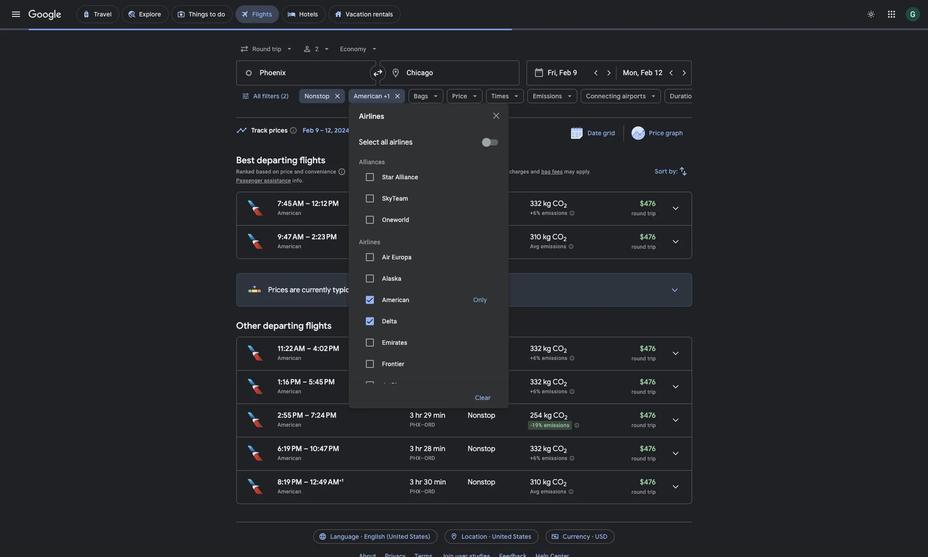 Task type: vqa. For each thing, say whether or not it's contained in the screenshot.
sixth round
yes



Task type: locate. For each thing, give the bounding box(es) containing it.
avg for 2:23 pm
[[530, 244, 540, 250]]

round down $476 text box
[[632, 490, 647, 496]]

avg emissions
[[530, 244, 567, 250], [530, 489, 567, 495]]

trip up $476 text box
[[648, 456, 656, 462]]

hr inside total duration 3 hr 40 min. element
[[416, 345, 422, 354]]

-19% emissions
[[531, 423, 570, 429]]

19%
[[533, 423, 543, 429]]

min right 30 in the bottom left of the page
[[434, 478, 446, 487]]

ord inside 3 hr 29 min phx – ord
[[425, 422, 436, 429]]

1 nonstop flight. element from the top
[[468, 378, 496, 388]]

nonstop flight. element for 3 hr 28 min
[[468, 445, 496, 455]]

2 for 10:47 pm
[[564, 448, 567, 455]]

– right 2:55 pm
[[305, 412, 309, 420]]

best departing flights
[[236, 155, 326, 166]]

hr inside 3 hr 28 min phx – ord
[[416, 445, 422, 454]]

3 inside the 3 hr 30 min phx – ord
[[410, 478, 414, 487]]

round down $476 text field
[[632, 389, 647, 396]]

– down 30 in the bottom left of the page
[[421, 489, 425, 495]]

Arrival time: 12:49 AM on  Saturday, February 10. text field
[[310, 478, 344, 487]]

$476 left the flight details. leaves phoenix sky harbor international airport at 8:19 pm on friday, february 9 and arrives at o'hare international airport at 12:49 am on saturday, february 10. icon
[[640, 478, 656, 487]]

None field
[[236, 41, 297, 57], [337, 41, 382, 57], [236, 41, 297, 57], [337, 41, 382, 57]]

none search field containing airlines
[[236, 38, 711, 528]]

3 left 28
[[410, 445, 414, 454]]

change appearance image
[[861, 4, 882, 25]]

1 vertical spatial airlines
[[359, 238, 381, 245]]

$476 round trip left 'flight details. leaves phoenix sky harbor international airport at 1:16 pm on friday, february 9 and arrives at o'hare international airport at 5:45 pm on friday, february 9.' icon
[[632, 378, 656, 396]]

5 $476 round trip from the top
[[632, 412, 656, 429]]

$476 left 'flight details. leaves phoenix sky harbor international airport at 1:16 pm on friday, february 9 and arrives at o'hare international airport at 5:45 pm on friday, february 9.' icon
[[640, 378, 656, 387]]

alliance
[[396, 173, 418, 180]]

6 $476 round trip from the top
[[632, 445, 656, 462]]

– for 5:45 pm
[[303, 378, 307, 387]]

2 and from the left
[[531, 169, 540, 175]]

3 left 30 in the bottom left of the page
[[410, 478, 414, 487]]

prices
[[352, 169, 367, 175], [268, 286, 288, 295]]

$476 round trip up $476 text box
[[632, 445, 656, 462]]

0 vertical spatial flights
[[300, 155, 326, 166]]

co for 12:12 pm
[[553, 200, 564, 208]]

4 $476 round trip from the top
[[632, 378, 656, 396]]

1 vertical spatial flights
[[306, 321, 332, 332]]

kg inside '254 kg co 2'
[[544, 412, 552, 420]]

3 hr 29 min phx – ord
[[410, 412, 446, 429]]

None text field
[[380, 61, 520, 86]]

2:55 pm
[[278, 412, 303, 420]]

connecting airports button
[[581, 86, 661, 107]]

airlines
[[359, 112, 384, 121], [359, 238, 381, 245]]

phx inside the 3 hr 30 min phx – ord
[[410, 489, 421, 495]]

29 for 3 hr 29 min phx – ord
[[424, 412, 432, 420]]

round for 10:47 pm
[[632, 456, 647, 462]]

$476 left flight details. leaves phoenix sky harbor international airport at 11:22 am on friday, february 9 and arrives at o'hare international airport at 4:02 pm on friday, february 9. image
[[640, 345, 656, 354]]

kg for 5:45 pm
[[544, 378, 552, 387]]

prices down alliances
[[352, 169, 367, 175]]

+6% for 3 hr 27 min
[[530, 210, 541, 217]]

passenger assistance button
[[236, 178, 291, 184]]

1 avg from the top
[[530, 244, 540, 250]]

select all airlines
[[359, 138, 413, 147]]

ord inside 3 hr 28 min phx – ord
[[425, 456, 436, 462]]

ord up 28
[[425, 422, 436, 429]]

0 horizontal spatial and
[[294, 169, 304, 175]]

3 $476 round trip from the top
[[632, 345, 656, 362]]

0 vertical spatial ord
[[425, 422, 436, 429]]

only for jetblue
[[474, 381, 488, 389]]

2 round from the top
[[632, 244, 647, 250]]

1 round from the top
[[632, 211, 647, 217]]

min right 27
[[433, 200, 445, 208]]

sort by: button
[[652, 161, 692, 182]]

1:16 pm – 5:45 pm american
[[278, 378, 335, 395]]

2
[[315, 45, 319, 53], [451, 169, 454, 175], [564, 202, 567, 210], [564, 236, 567, 243], [564, 348, 567, 355], [564, 381, 567, 389], [565, 414, 568, 422], [564, 448, 567, 455], [564, 481, 567, 489]]

0 vertical spatial only button
[[463, 289, 498, 310]]

3 hr 28 min phx – ord
[[410, 445, 446, 462]]

american inside 1:16 pm – 5:45 pm american
[[278, 389, 302, 395]]

Departure time: 9:47 AM. text field
[[278, 233, 304, 242]]

co for 4:02 pm
[[553, 345, 564, 354]]

1 vertical spatial only
[[474, 381, 488, 389]]

min right 28
[[434, 445, 446, 454]]

$476 round trip for 7:24 pm
[[632, 412, 656, 429]]

40
[[424, 345, 433, 354]]

– inside 11:22 am – 4:02 pm american
[[307, 345, 311, 354]]

0 horizontal spatial prices
[[268, 286, 288, 295]]

2 $476 round trip from the top
[[632, 233, 656, 250]]

29 up 28
[[424, 412, 432, 420]]

3 $476 from the top
[[640, 345, 656, 354]]

Arrival time: 7:24 PM. text field
[[311, 412, 337, 420]]

3 for 3 hr 27 min
[[410, 200, 414, 208]]

12:12 pm
[[312, 200, 339, 208]]

Departure time: 8:19 PM. text field
[[278, 478, 302, 487]]

6 trip from the top
[[648, 456, 656, 462]]

2 for 7:24 pm
[[565, 414, 568, 422]]

american for 2:23 pm
[[278, 244, 302, 250]]

leaves phoenix sky harbor international airport at 8:19 pm on friday, february 9 and arrives at o'hare international airport at 12:49 am on saturday, february 10. element
[[278, 478, 344, 487]]

american down 11:22 am
[[278, 355, 302, 362]]

3 476 us dollars text field from the top
[[640, 412, 656, 420]]

(2)
[[281, 92, 289, 100]]

$476 for 5:45 pm
[[640, 378, 656, 387]]

4 $476 from the top
[[640, 378, 656, 387]]

6 round from the top
[[632, 456, 647, 462]]

based
[[256, 169, 271, 175]]

united states
[[492, 533, 532, 541]]

ord down 30 in the bottom left of the page
[[425, 489, 436, 495]]

1 horizontal spatial fees
[[552, 169, 563, 175]]

1 +6% from the top
[[530, 210, 541, 217]]

3 inside total duration 3 hr 40 min. element
[[410, 345, 414, 354]]

1 vertical spatial ord
[[425, 456, 436, 462]]

– inside '2:55 pm – 7:24 pm american'
[[305, 412, 309, 420]]

1 vertical spatial prices
[[268, 286, 288, 295]]

4 nonstop flight. element from the top
[[468, 478, 496, 489]]

5 $476 from the top
[[640, 412, 656, 420]]

only button
[[463, 289, 498, 310], [463, 375, 498, 396]]

– left 2:23 pm
[[306, 233, 310, 242]]

1 310 kg co 2 from the top
[[530, 233, 567, 243]]

– right 7:45 am
[[306, 200, 310, 208]]

flights
[[300, 155, 326, 166], [306, 321, 332, 332]]

hr inside total duration 3 hr 29 min. "element"
[[416, 378, 422, 387]]

american inside american +1 popup button
[[354, 92, 382, 100]]

times
[[492, 92, 509, 100]]

– inside 1:16 pm – 5:45 pm american
[[303, 378, 307, 387]]

3 for 3 hr 29 min phx – ord
[[410, 412, 414, 420]]

min down total duration 3 hr 40 min. element
[[434, 378, 446, 387]]

9:47 am
[[278, 233, 304, 242]]

clear button
[[465, 388, 502, 409]]

0 vertical spatial avg
[[530, 244, 540, 250]]

0 vertical spatial departing
[[257, 155, 298, 166]]

29 inside "element"
[[424, 378, 432, 387]]

departing up on on the left
[[257, 155, 298, 166]]

1 only from the top
[[474, 296, 488, 304]]

american inside 6:19 pm – 10:47 pm american
[[278, 456, 302, 462]]

3 inside total duration 3 hr 27 min. element
[[410, 200, 414, 208]]

1 3 from the top
[[410, 200, 414, 208]]

2 3 from the top
[[410, 345, 414, 354]]

3 hr 29 min
[[410, 378, 446, 387]]

united
[[492, 533, 512, 541]]

hr left 28
[[416, 445, 422, 454]]

american inside 7:45 am – 12:12 pm american
[[278, 210, 302, 216]]

main menu image
[[11, 9, 21, 20]]

total duration 3 hr 29 min. element up total duration 3 hr 28 min. element
[[410, 412, 468, 422]]

1 29 from the top
[[424, 378, 432, 387]]

+
[[425, 169, 428, 175], [339, 478, 342, 484]]

310
[[530, 233, 542, 242], [530, 478, 542, 487]]

1 310 from the top
[[530, 233, 542, 242]]

332
[[530, 200, 542, 208], [530, 345, 542, 354], [530, 378, 542, 387], [530, 445, 542, 454]]

and right price
[[294, 169, 304, 175]]

2 inside '254 kg co 2'
[[565, 414, 568, 422]]

3 hr from the top
[[416, 378, 422, 387]]

2 button
[[299, 38, 335, 60]]

– left 4:02 pm text box
[[307, 345, 311, 354]]

$476 round trip up $476 text field
[[632, 345, 656, 362]]

+6% emissions
[[530, 210, 568, 217], [530, 356, 568, 362], [530, 389, 568, 395], [530, 456, 568, 462]]

3 332 kg co 2 from the top
[[530, 378, 567, 389]]

min inside 3 hr 29 min phx – ord
[[434, 412, 446, 420]]

emissions for 2:23 pm
[[541, 244, 567, 250]]

5 trip from the top
[[648, 423, 656, 429]]

location
[[462, 533, 488, 541]]

american down 7:45 am text box
[[278, 210, 302, 216]]

0 vertical spatial price
[[453, 92, 468, 100]]

min inside 3 hr 28 min phx – ord
[[434, 445, 446, 454]]

trip left flight details. leaves phoenix sky harbor international airport at 9:47 am on friday, february 9 and arrives at o'hare international airport at 2:23 pm on friday, february 9. image at right
[[648, 244, 656, 250]]

prices left the are
[[268, 286, 288, 295]]

1 and from the left
[[294, 169, 304, 175]]

prices inside prices include required taxes + fees for 2 passengers. optional charges and bag fees may apply. passenger assistance
[[352, 169, 367, 175]]

1 phx from the top
[[410, 244, 421, 250]]

2 332 from the top
[[530, 345, 542, 354]]

476 US dollars text field
[[640, 233, 656, 242], [640, 345, 656, 354], [640, 412, 656, 420], [640, 445, 656, 454]]

4 332 from the top
[[530, 445, 542, 454]]

1 vertical spatial 29
[[424, 412, 432, 420]]

2 only button from the top
[[463, 375, 498, 396]]

american down 1:16 pm
[[278, 389, 302, 395]]

co inside '254 kg co 2'
[[554, 412, 565, 420]]

fees left 'for'
[[430, 169, 441, 175]]

phx up europa on the left
[[410, 244, 421, 250]]

round left flight details. leaves phoenix sky harbor international airport at 2:55 pm on friday, february 9 and arrives at o'hare international airport at 7:24 pm on friday, february 9. icon
[[632, 423, 647, 429]]

$476 round trip left the flight details. leaves phoenix sky harbor international airport at 8:19 pm on friday, february 9 and arrives at o'hare international airport at 12:49 am on saturday, february 10. icon
[[632, 478, 656, 496]]

hr down 3 hr 29 min
[[416, 412, 422, 420]]

476 us dollars text field left flight details. leaves phoenix sky harbor international airport at 2:55 pm on friday, february 9 and arrives at o'hare international airport at 7:24 pm on friday, february 9. icon
[[640, 412, 656, 420]]

+6%
[[530, 210, 541, 217], [530, 356, 541, 362], [530, 389, 541, 395], [530, 456, 541, 462]]

hr for 3 hr 40 min
[[416, 345, 422, 354]]

3 nonstop flight. element from the top
[[468, 445, 496, 455]]

332 kg co 2
[[530, 200, 567, 210], [530, 345, 567, 355], [530, 378, 567, 389], [530, 445, 567, 455]]

star alliance
[[382, 173, 418, 180]]

1 vertical spatial price
[[650, 129, 665, 137]]

2 inside prices include required taxes + fees for 2 passengers. optional charges and bag fees may apply. passenger assistance
[[451, 169, 454, 175]]

hr right jetblue
[[416, 378, 422, 387]]

1 +6% emissions from the top
[[530, 210, 568, 217]]

price inside popup button
[[453, 92, 468, 100]]

min for 3 hr 29 min
[[434, 378, 446, 387]]

3 3 from the top
[[410, 378, 414, 387]]

charges
[[510, 169, 530, 175]]

– right the departure time: 8:19 pm. "text box"
[[304, 478, 308, 487]]

6:19 pm – 10:47 pm american
[[278, 445, 339, 462]]

passengers.
[[455, 169, 486, 175]]

– inside the 9:47 am – 2:23 pm american
[[306, 233, 310, 242]]

price left graph
[[650, 129, 665, 137]]

10:47 pm
[[310, 445, 339, 454]]

and
[[294, 169, 304, 175], [531, 169, 540, 175]]

phx down total duration 3 hr 28 min. element
[[410, 456, 421, 462]]

american for 7:24 pm
[[278, 422, 302, 429]]

29 inside 3 hr 29 min phx – ord
[[424, 412, 432, 420]]

flight details. leaves phoenix sky harbor international airport at 9:47 am on friday, february 9 and arrives at o'hare international airport at 2:23 pm on friday, february 9. image
[[665, 231, 687, 253]]

price right the bags popup button
[[453, 92, 468, 100]]

none text field inside search field
[[236, 61, 376, 86]]

ranked based on price and convenience
[[236, 169, 336, 175]]

3 hr 27 min
[[410, 200, 445, 208]]

frontier
[[382, 360, 405, 367]]

more details image
[[664, 280, 686, 301]]

american inside 11:22 am – 4:02 pm american
[[278, 355, 302, 362]]

learn more about tracked prices image
[[290, 127, 298, 135]]

language
[[330, 533, 359, 541]]

1 fees from the left
[[430, 169, 441, 175]]

$476
[[640, 200, 656, 208], [640, 233, 656, 242], [640, 345, 656, 354], [640, 378, 656, 387], [640, 412, 656, 420], [640, 445, 656, 454], [640, 478, 656, 487]]

1 vertical spatial 310
[[530, 478, 542, 487]]

6 hr from the top
[[416, 478, 422, 487]]

2 hr from the top
[[416, 345, 422, 354]]

total duration 3 hr 28 min. element
[[410, 445, 468, 455]]

1 trip from the top
[[648, 211, 656, 217]]

2 $476 from the top
[[640, 233, 656, 242]]

trip down $476 text box
[[648, 490, 656, 496]]

476 US dollars text field
[[640, 378, 656, 387]]

american inside '2:55 pm – 7:24 pm american'
[[278, 422, 302, 429]]

$476 left the flight details. leaves phoenix sky harbor international airport at 7:45 am on friday, february 9 and arrives at o'hare international airport at 12:12 pm on friday, february 9. icon
[[640, 200, 656, 208]]

2 310 from the top
[[530, 478, 542, 487]]

round down 476 us dollars text box
[[632, 211, 647, 217]]

jetblue
[[382, 382, 404, 389]]

flights up the convenience
[[300, 155, 326, 166]]

$476 round trip left flight details. leaves phoenix sky harbor international airport at 2:55 pm on friday, february 9 and arrives at o'hare international airport at 7:24 pm on friday, february 9. icon
[[632, 412, 656, 429]]

2 avg from the top
[[530, 489, 540, 495]]

total duration 3 hr 29 min. element
[[410, 378, 468, 388], [410, 412, 468, 422]]

round left flight details. leaves phoenix sky harbor international airport at 9:47 am on friday, february 9 and arrives at o'hare international airport at 2:23 pm on friday, february 9. image at right
[[632, 244, 647, 250]]

0 vertical spatial 29
[[424, 378, 432, 387]]

+ inside prices include required taxes + fees for 2 passengers. optional charges and bag fees may apply. passenger assistance
[[425, 169, 428, 175]]

476 us dollars text field left the flight details. leaves phoenix sky harbor international airport at 6:19 pm on friday, february 9 and arrives at o'hare international airport at 10:47 pm on friday, february 9. image
[[640, 445, 656, 454]]

min inside "element"
[[434, 378, 446, 387]]

phx inside 3 hr 28 min phx – ord
[[410, 456, 421, 462]]

total duration 3 hr 30 min. element
[[410, 478, 468, 489]]

ord down 28
[[425, 456, 436, 462]]

trip down 476 us dollars text box
[[648, 211, 656, 217]]

+6% emissions for 3 hr 27 min
[[530, 210, 568, 217]]

4 trip from the top
[[648, 389, 656, 396]]

3 phx from the top
[[410, 456, 421, 462]]

europa
[[392, 253, 412, 261]]

$476 left flight details. leaves phoenix sky harbor international airport at 9:47 am on friday, february 9 and arrives at o'hare international airport at 2:23 pm on friday, february 9. image at right
[[640, 233, 656, 242]]

5 hr from the top
[[416, 445, 422, 454]]

476 us dollars text field for 2:23 pm
[[640, 233, 656, 242]]

3 ord from the top
[[425, 489, 436, 495]]

phx inside 3 hr 29 min phx – ord
[[410, 422, 421, 429]]

0 horizontal spatial price
[[453, 92, 468, 100]]

min right 40
[[435, 345, 447, 354]]

emissions for 5:45 pm
[[542, 389, 568, 395]]

nonstop
[[305, 92, 330, 100], [468, 378, 496, 387], [468, 412, 496, 420], [468, 445, 496, 454], [468, 478, 496, 487]]

476 us dollars text field left flight details. leaves phoenix sky harbor international airport at 9:47 am on friday, february 9 and arrives at o'hare international airport at 2:23 pm on friday, february 9. image at right
[[640, 233, 656, 242]]

ord inside the 3 hr 30 min phx – ord
[[425, 489, 436, 495]]

1 vertical spatial 310 kg co 2
[[530, 478, 567, 489]]

– inside 6:19 pm – 10:47 pm american
[[304, 445, 308, 454]]

flights up 4:02 pm text box
[[306, 321, 332, 332]]

476 us dollars text field left flight details. leaves phoenix sky harbor international airport at 11:22 am on friday, february 9 and arrives at o'hare international airport at 4:02 pm on friday, february 9. image
[[640, 345, 656, 354]]

nonstop flight. element
[[468, 378, 496, 388], [468, 412, 496, 422], [468, 445, 496, 455], [468, 478, 496, 489]]

310 kg co 2 for 12:49 am
[[530, 478, 567, 489]]

1 only button from the top
[[463, 289, 498, 310]]

price inside button
[[650, 129, 665, 137]]

find the best price region
[[236, 119, 692, 148]]

2 vertical spatial ord
[[425, 489, 436, 495]]

flight details. leaves phoenix sky harbor international airport at 8:19 pm on friday, february 9 and arrives at o'hare international airport at 12:49 am on saturday, february 10. image
[[665, 477, 687, 498]]

None text field
[[236, 61, 376, 86]]

– inside 3 hr 29 min phx – ord
[[421, 422, 425, 429]]

– inside 7:45 am – 12:12 pm american
[[306, 200, 310, 208]]

emissions for 4:02 pm
[[542, 356, 568, 362]]

departing for best
[[257, 155, 298, 166]]

for
[[442, 169, 449, 175]]

3 down 3 hr 29 min
[[410, 412, 414, 420]]

310 kg co 2
[[530, 233, 567, 243], [530, 478, 567, 489]]

– for 2:23 pm
[[306, 233, 310, 242]]

and left bag
[[531, 169, 540, 175]]

2 for 5:45 pm
[[564, 381, 567, 389]]

1 horizontal spatial and
[[531, 169, 540, 175]]

leaves phoenix sky harbor international airport at 11:22 am on friday, february 9 and arrives at o'hare international airport at 4:02 pm on friday, february 9. element
[[278, 345, 340, 354]]

2 476 us dollars text field from the top
[[640, 345, 656, 354]]

loading results progress bar
[[0, 29, 929, 30]]

states)
[[410, 533, 431, 541]]

main content
[[236, 119, 692, 512]]

1 airlines from the top
[[359, 112, 384, 121]]

2 trip from the top
[[648, 244, 656, 250]]

trip for 12:12 pm
[[648, 211, 656, 217]]

hr inside total duration 3 hr 27 min. element
[[416, 200, 422, 208]]

0 vertical spatial total duration 3 hr 29 min. element
[[410, 378, 468, 388]]

1 vertical spatial departing
[[263, 321, 304, 332]]

ord for 29
[[425, 422, 436, 429]]

1 horizontal spatial price
[[650, 129, 665, 137]]

prices for include
[[352, 169, 367, 175]]

may
[[565, 169, 575, 175]]

– for 4:02 pm
[[307, 345, 311, 354]]

alliances
[[359, 158, 385, 165]]

1 332 kg co 2 from the top
[[530, 200, 567, 210]]

0 horizontal spatial fees
[[430, 169, 441, 175]]

3 inside 3 hr 28 min phx – ord
[[410, 445, 414, 454]]

2 310 kg co 2 from the top
[[530, 478, 567, 489]]

round for 2:23 pm
[[632, 244, 647, 250]]

+6% emissions for 3 hr 29 min
[[530, 389, 568, 395]]

3 inside 3 hr 29 min phx – ord
[[410, 412, 414, 420]]

1 $476 round trip from the top
[[632, 200, 656, 217]]

flight details. leaves phoenix sky harbor international airport at 11:22 am on friday, february 9 and arrives at o'hare international airport at 4:02 pm on friday, february 9. image
[[665, 343, 687, 364]]

Arrival time: 10:47 PM. text field
[[310, 445, 339, 454]]

taxes
[[410, 169, 424, 175]]

fees right bag
[[552, 169, 563, 175]]

1 avg emissions from the top
[[530, 244, 567, 250]]

1 vertical spatial total duration 3 hr 29 min. element
[[410, 412, 468, 422]]

29 down 3 hr 40 min
[[424, 378, 432, 387]]

kg for 7:24 pm
[[544, 412, 552, 420]]

476 us dollars text field for 7:24 pm
[[640, 412, 656, 420]]

– up 28
[[421, 422, 425, 429]]

– inside 3 hr 28 min phx – ord
[[421, 456, 425, 462]]

4 476 us dollars text field from the top
[[640, 445, 656, 454]]

american left the +1
[[354, 92, 382, 100]]

hr inside 3 hr 29 min phx – ord
[[416, 412, 422, 420]]

feb 9 – 12, 2024
[[303, 127, 350, 135]]

graph
[[666, 129, 684, 137]]

6 $476 from the top
[[640, 445, 656, 454]]

1 vertical spatial avg
[[530, 489, 540, 495]]

6 3 from the top
[[410, 478, 414, 487]]

ranked
[[236, 169, 255, 175]]

min up total duration 3 hr 28 min. element
[[434, 412, 446, 420]]

2 nonstop flight. element from the top
[[468, 412, 496, 422]]

3 332 from the top
[[530, 378, 542, 387]]

kg for 2:23 pm
[[543, 233, 551, 242]]

hr left 40
[[416, 345, 422, 354]]

3
[[410, 200, 414, 208], [410, 345, 414, 354], [410, 378, 414, 387], [410, 412, 414, 420], [410, 445, 414, 454], [410, 478, 414, 487]]

hr left 30 in the bottom left of the page
[[416, 478, 422, 487]]

1 476 us dollars text field from the top
[[640, 233, 656, 242]]

hr left 27
[[416, 200, 422, 208]]

3 +6% emissions from the top
[[530, 389, 568, 395]]

Arrival time: 12:12 PM. text field
[[312, 200, 339, 208]]

0 vertical spatial 310
[[530, 233, 542, 242]]

0 vertical spatial only
[[474, 296, 488, 304]]

– inside the 3 hr 30 min phx – ord
[[421, 489, 425, 495]]

3 +6% from the top
[[530, 389, 541, 395]]

2 332 kg co 2 from the top
[[530, 345, 567, 355]]

2 ord from the top
[[425, 456, 436, 462]]

4 hr from the top
[[416, 412, 422, 420]]

3 round from the top
[[632, 356, 647, 362]]

min inside the 3 hr 30 min phx – ord
[[434, 478, 446, 487]]

1 vertical spatial +
[[339, 478, 342, 484]]

2 only from the top
[[474, 381, 488, 389]]

min for 3 hr 28 min phx – ord
[[434, 445, 446, 454]]

trip up $476 text field
[[648, 356, 656, 362]]

4 round from the top
[[632, 389, 647, 396]]

emissions
[[542, 210, 568, 217], [541, 244, 567, 250], [542, 356, 568, 362], [542, 389, 568, 395], [544, 423, 570, 429], [542, 456, 568, 462], [541, 489, 567, 495]]

0 vertical spatial avg emissions
[[530, 244, 567, 250]]

1 $476 from the top
[[640, 200, 656, 208]]

1 horizontal spatial +
[[425, 169, 428, 175]]

2 +6% from the top
[[530, 356, 541, 362]]

-
[[531, 423, 533, 429]]

$476 round trip left the flight details. leaves phoenix sky harbor international airport at 7:45 am on friday, february 9 and arrives at o'hare international airport at 12:12 pm on friday, february 9. icon
[[632, 200, 656, 217]]

Departure time: 1:16 PM. text field
[[278, 378, 301, 387]]

american inside the 9:47 am – 2:23 pm american
[[278, 244, 302, 250]]

3 hr 40 min
[[410, 345, 447, 354]]

0 horizontal spatial +
[[339, 478, 342, 484]]

2 +6% emissions from the top
[[530, 356, 568, 362]]

total duration 3 hr 29 min. element down total duration 3 hr 40 min. element
[[410, 378, 468, 388]]

4 phx from the top
[[410, 489, 421, 495]]

emissions for 12:12 pm
[[542, 210, 568, 217]]

phx down "total duration 3 hr 30 min." "element"
[[410, 489, 421, 495]]

1 vertical spatial avg emissions
[[530, 489, 567, 495]]

co for 5:45 pm
[[553, 378, 564, 387]]

$476 round trip left flight details. leaves phoenix sky harbor international airport at 9:47 am on friday, february 9 and arrives at o'hare international airport at 2:23 pm on friday, february 9. image at right
[[632, 233, 656, 250]]

4 +6% from the top
[[530, 456, 541, 462]]

27
[[424, 200, 432, 208]]

american down departure time: 9:47 am. text field
[[278, 244, 302, 250]]

1 vertical spatial only button
[[463, 375, 498, 396]]

1 hr from the top
[[416, 200, 422, 208]]

2 29 from the top
[[424, 412, 432, 420]]

$476 round trip for 4:02 pm
[[632, 345, 656, 362]]

3 inside total duration 3 hr 29 min. "element"
[[410, 378, 414, 387]]

duration
[[670, 92, 696, 100]]

0 vertical spatial prices
[[352, 169, 367, 175]]

track
[[251, 127, 268, 135]]

3 left 40
[[410, 345, 414, 354]]

only
[[474, 296, 488, 304], [474, 381, 488, 389]]

0 vertical spatial airlines
[[359, 112, 384, 121]]

emissions
[[533, 92, 562, 100]]

$476 left the flight details. leaves phoenix sky harbor international airport at 6:19 pm on friday, february 9 and arrives at o'hare international airport at 10:47 pm on friday, february 9. image
[[640, 445, 656, 454]]

feb
[[303, 127, 314, 135]]

american down departure time: 2:55 pm. text field
[[278, 422, 302, 429]]

Departure time: 7:45 AM. text field
[[278, 200, 304, 208]]

trip left flight details. leaves phoenix sky harbor international airport at 2:55 pm on friday, february 9 and arrives at o'hare international airport at 7:24 pm on friday, february 9. icon
[[648, 423, 656, 429]]

select
[[359, 138, 380, 147]]

2 inside 2 popup button
[[315, 45, 319, 53]]

emirates
[[382, 339, 408, 346]]

0 vertical spatial 310 kg co 2
[[530, 233, 567, 243]]

bag fees button
[[542, 169, 563, 175]]

3 hr 30 min phx – ord
[[410, 478, 446, 495]]

3 for 3 hr 29 min
[[410, 378, 414, 387]]

None search field
[[236, 38, 711, 528]]

– right 6:19 pm
[[304, 445, 308, 454]]

by:
[[669, 167, 678, 176]]

round
[[632, 211, 647, 217], [632, 244, 647, 250], [632, 356, 647, 362], [632, 389, 647, 396], [632, 423, 647, 429], [632, 456, 647, 462], [632, 490, 647, 496]]

0 vertical spatial +
[[425, 169, 428, 175]]

2 for 12:12 pm
[[564, 202, 567, 210]]

round up $476 text box
[[632, 456, 647, 462]]

fees
[[430, 169, 441, 175], [552, 169, 563, 175]]

– down 28
[[421, 456, 425, 462]]

american +1
[[354, 92, 390, 100]]

$476 left flight details. leaves phoenix sky harbor international airport at 2:55 pm on friday, february 9 and arrives at o'hare international airport at 7:24 pm on friday, february 9. icon
[[640, 412, 656, 420]]

Departure time: 6:19 PM. text field
[[278, 445, 302, 454]]

3 trip from the top
[[648, 356, 656, 362]]

hr inside the 3 hr 30 min phx – ord
[[416, 478, 422, 487]]

– right departure time: 1:16 pm. text field
[[303, 378, 307, 387]]

main content containing best departing flights
[[236, 119, 692, 512]]

– inside 8:19 pm – 12:49 am + 1
[[304, 478, 308, 487]]

3 right jetblue
[[410, 378, 414, 387]]

departing up 11:22 am
[[263, 321, 304, 332]]

1 horizontal spatial prices
[[352, 169, 367, 175]]

trip down $476 text field
[[648, 389, 656, 396]]

5 round from the top
[[632, 423, 647, 429]]

1 ord from the top
[[425, 422, 436, 429]]

3 left 27
[[410, 200, 414, 208]]

required
[[388, 169, 409, 175]]

5 3 from the top
[[410, 445, 414, 454]]

1 332 from the top
[[530, 200, 542, 208]]

price for price graph
[[650, 129, 665, 137]]

2 avg emissions from the top
[[530, 489, 567, 495]]

phx up 3 hr 28 min phx – ord
[[410, 422, 421, 429]]

round up $476 text field
[[632, 356, 647, 362]]

co
[[553, 200, 564, 208], [553, 233, 564, 242], [553, 345, 564, 354], [553, 378, 564, 387], [554, 412, 565, 420], [553, 445, 564, 454], [553, 478, 564, 487]]

4 3 from the top
[[410, 412, 414, 420]]

2 phx from the top
[[410, 422, 421, 429]]

american down 6:19 pm text box
[[278, 456, 302, 462]]

prices include required taxes + fees for 2 passengers. optional charges and bag fees may apply. passenger assistance
[[236, 169, 591, 184]]



Task type: describe. For each thing, give the bounding box(es) containing it.
min for 3 hr 27 min
[[433, 200, 445, 208]]

connecting
[[586, 92, 621, 100]]

trip for 7:24 pm
[[648, 423, 656, 429]]

+ inside 8:19 pm – 12:49 am + 1
[[339, 478, 342, 484]]

476 us dollars text field for 4:02 pm
[[640, 345, 656, 354]]

476 US dollars text field
[[640, 478, 656, 487]]

best
[[236, 155, 255, 166]]

bag
[[542, 169, 551, 175]]

filters
[[262, 92, 279, 100]]

total duration 3 hr 27 min. element
[[410, 200, 468, 210]]

and inside prices include required taxes + fees for 2 passengers. optional charges and bag fees may apply. passenger assistance
[[531, 169, 540, 175]]

+6% for 3 hr 40 min
[[530, 356, 541, 362]]

usd
[[596, 533, 608, 541]]

2 for 2:23 pm
[[564, 236, 567, 243]]

typical
[[333, 286, 355, 295]]

(united
[[387, 533, 409, 541]]

254 kg co 2
[[530, 412, 568, 422]]

hr for 3 hr 29 min phx – ord
[[416, 412, 422, 420]]

+6% for 3 hr 29 min
[[530, 389, 541, 395]]

phx for 3 hr 30 min
[[410, 489, 421, 495]]

2024
[[335, 127, 350, 135]]

332 for 3 hr 40 min
[[530, 345, 542, 354]]

1:16 pm
[[278, 378, 301, 387]]

$476 for 4:02 pm
[[640, 345, 656, 354]]

$476 for 12:12 pm
[[640, 200, 656, 208]]

Return text field
[[623, 61, 664, 85]]

7 $476 from the top
[[640, 478, 656, 487]]

bags
[[414, 92, 428, 100]]

2 for 4:02 pm
[[564, 348, 567, 355]]

date grid button
[[565, 125, 622, 141]]

– for 7:24 pm
[[305, 412, 309, 420]]

kg for 10:47 pm
[[544, 445, 552, 454]]

currency
[[563, 533, 591, 541]]

price
[[281, 169, 293, 175]]

Departure time: 11:22 AM. text field
[[278, 345, 305, 354]]

apply.
[[577, 169, 591, 175]]

3 for 3 hr 28 min phx – ord
[[410, 445, 414, 454]]

flights for other departing flights
[[306, 321, 332, 332]]

american down alaska
[[382, 296, 410, 303]]

round for 5:45 pm
[[632, 389, 647, 396]]

prices
[[269, 127, 288, 135]]

flight details. leaves phoenix sky harbor international airport at 2:55 pm on friday, february 9 and arrives at o'hare international airport at 7:24 pm on friday, february 9. image
[[665, 410, 687, 431]]

co for 2:23 pm
[[553, 233, 564, 242]]

trip for 10:47 pm
[[648, 456, 656, 462]]

nonstop for 3 hr 30 min
[[468, 478, 496, 487]]

2:23 pm
[[312, 233, 337, 242]]

4:02 pm
[[313, 345, 340, 354]]

$476 round trip for 2:23 pm
[[632, 233, 656, 250]]

leaves phoenix sky harbor international airport at 1:16 pm on friday, february 9 and arrives at o'hare international airport at 5:45 pm on friday, february 9. element
[[278, 378, 335, 387]]

11:22 am – 4:02 pm american
[[278, 345, 340, 362]]

leaves phoenix sky harbor international airport at 2:55 pm on friday, february 9 and arrives at o'hare international airport at 7:24 pm on friday, february 9. element
[[278, 412, 337, 420]]

total duration 3 hr 40 min. element
[[410, 345, 468, 355]]

4 332 kg co 2 from the top
[[530, 445, 567, 455]]

7:45 am – 12:12 pm american
[[278, 200, 339, 216]]

3 for 3 hr 30 min phx – ord
[[410, 478, 414, 487]]

american for 10:47 pm
[[278, 456, 302, 462]]

star
[[382, 173, 394, 180]]

connecting airports
[[586, 92, 646, 100]]

min for 3 hr 30 min phx – ord
[[434, 478, 446, 487]]

310 kg co 2 for 2:23 pm
[[530, 233, 567, 243]]

Arrival time: 4:02 PM. text field
[[313, 345, 340, 354]]

$476 for 7:24 pm
[[640, 412, 656, 420]]

ord for 28
[[425, 456, 436, 462]]

only button for american
[[463, 289, 498, 310]]

30
[[424, 478, 433, 487]]

332 for 3 hr 29 min
[[530, 378, 542, 387]]

ord for 30
[[425, 489, 436, 495]]

– for 12:49 am
[[304, 478, 308, 487]]

co for 7:24 pm
[[554, 412, 565, 420]]

flight details. leaves phoenix sky harbor international airport at 1:16 pm on friday, february 9 and arrives at o'hare international airport at 5:45 pm on friday, february 9. image
[[665, 376, 687, 398]]

skyteam
[[382, 195, 408, 202]]

4 +6% emissions from the top
[[530, 456, 568, 462]]

on
[[273, 169, 279, 175]]

– for 12:12 pm
[[306, 200, 310, 208]]

track prices
[[251, 127, 288, 135]]

date
[[588, 129, 602, 137]]

310 for 12:49 am
[[530, 478, 542, 487]]

price button
[[447, 86, 483, 107]]

$476 round trip for 5:45 pm
[[632, 378, 656, 396]]

other
[[236, 321, 261, 332]]

american down the departure time: 8:19 pm. "text box"
[[278, 489, 302, 495]]

Departure time: 2:55 PM. text field
[[278, 412, 303, 420]]

leaves phoenix sky harbor international airport at 9:47 am on friday, february 9 and arrives at o'hare international airport at 2:23 pm on friday, february 9. element
[[278, 233, 337, 242]]

co for 10:47 pm
[[553, 445, 564, 454]]

hr for 3 hr 28 min phx – ord
[[416, 445, 422, 454]]

332 for 3 hr 27 min
[[530, 200, 542, 208]]

emissions button
[[528, 86, 578, 107]]

other departing flights
[[236, 321, 332, 332]]

7 trip from the top
[[648, 490, 656, 496]]

6:19 pm
[[278, 445, 302, 454]]

trip for 2:23 pm
[[648, 244, 656, 250]]

trip for 5:45 pm
[[648, 389, 656, 396]]

round for 12:12 pm
[[632, 211, 647, 217]]

optional
[[487, 169, 508, 175]]

Arrival time: 2:23 PM. text field
[[312, 233, 337, 242]]

price for price
[[453, 92, 468, 100]]

times button
[[486, 86, 524, 107]]

american for 4:02 pm
[[278, 355, 302, 362]]

currently
[[302, 286, 331, 295]]

476 US dollars text field
[[640, 200, 656, 208]]

passenger
[[236, 178, 263, 184]]

5:45 pm
[[309, 378, 335, 387]]

departing for other
[[263, 321, 304, 332]]

only button for jetblue
[[463, 375, 498, 396]]

11:22 am
[[278, 345, 305, 354]]

flight details. leaves phoenix sky harbor international airport at 7:45 am on friday, february 9 and arrives at o'hare international airport at 12:12 pm on friday, february 9. image
[[665, 198, 687, 219]]

nonstop flight. element for 3 hr 29 min
[[468, 412, 496, 422]]

$476 for 10:47 pm
[[640, 445, 656, 454]]

airports
[[623, 92, 646, 100]]

phx for 3 hr 29 min
[[410, 422, 421, 429]]

9 – 12,
[[316, 127, 333, 135]]

kg for 4:02 pm
[[544, 345, 552, 354]]

round for 4:02 pm
[[632, 356, 647, 362]]

8:19 pm – 12:49 am + 1
[[278, 478, 344, 487]]

+6% emissions for 3 hr 40 min
[[530, 356, 568, 362]]

254
[[530, 412, 543, 420]]

476 us dollars text field for 10:47 pm
[[640, 445, 656, 454]]

29 for 3 hr 29 min
[[424, 378, 432, 387]]

price graph button
[[626, 125, 691, 141]]

clear
[[475, 394, 491, 402]]

flight details. leaves phoenix sky harbor international airport at 6:19 pm on friday, february 9 and arrives at o'hare international airport at 10:47 pm on friday, february 9. image
[[665, 443, 687, 465]]

Arrival time: 5:45 PM. text field
[[309, 378, 335, 387]]

emissions for 10:47 pm
[[542, 456, 568, 462]]

assistance
[[264, 178, 291, 184]]

avg for 12:49 am
[[530, 489, 540, 495]]

9:47 am – 2:23 pm american
[[278, 233, 337, 250]]

leaves phoenix sky harbor international airport at 6:19 pm on friday, february 9 and arrives at o'hare international airport at 10:47 pm on friday, february 9. element
[[278, 445, 339, 454]]

3 for 3 hr 40 min
[[410, 345, 414, 354]]

nonstop inside popup button
[[305, 92, 330, 100]]

bags button
[[409, 86, 444, 107]]

Departure text field
[[548, 61, 589, 85]]

7 $476 round trip from the top
[[632, 478, 656, 496]]

min for 3 hr 40 min
[[435, 345, 447, 354]]

2 airlines from the top
[[359, 238, 381, 245]]

hr for 3 hr 30 min phx – ord
[[416, 478, 422, 487]]

grid
[[603, 129, 615, 137]]

hr for 3 hr 27 min
[[416, 200, 422, 208]]

– for 10:47 pm
[[304, 445, 308, 454]]

trip for 4:02 pm
[[648, 356, 656, 362]]

7:24 pm
[[311, 412, 337, 420]]

310 for 2:23 pm
[[530, 233, 542, 242]]

leaves phoenix sky harbor international airport at 7:45 am on friday, february 9 and arrives at o'hare international airport at 12:12 pm on friday, february 9. element
[[278, 200, 339, 208]]

avg emissions for 12:49 am
[[530, 489, 567, 495]]

332 kg co 2 for 3 hr 27 min
[[530, 200, 567, 210]]

8:19 pm
[[278, 478, 302, 487]]

2 fees from the left
[[552, 169, 563, 175]]

$476 round trip for 12:12 pm
[[632, 200, 656, 217]]

2:55 pm – 7:24 pm american
[[278, 412, 337, 429]]

convenience
[[305, 169, 336, 175]]

nonstop flight. element for 3 hr 30 min
[[468, 478, 496, 489]]

kg for 12:12 pm
[[544, 200, 552, 208]]

7 round from the top
[[632, 490, 647, 496]]

oneworld
[[382, 216, 410, 223]]

1 total duration 3 hr 29 min. element from the top
[[410, 378, 468, 388]]

swap origin and destination. image
[[373, 68, 383, 78]]

states
[[513, 533, 532, 541]]

2 total duration 3 hr 29 min. element from the top
[[410, 412, 468, 422]]

332 kg co 2 for 3 hr 40 min
[[530, 345, 567, 355]]

sort by:
[[655, 167, 678, 176]]

all
[[381, 138, 388, 147]]

american for 5:45 pm
[[278, 389, 302, 395]]

are
[[290, 286, 300, 295]]

prices for are
[[268, 286, 288, 295]]

all
[[253, 92, 261, 100]]

learn more about ranking image
[[338, 168, 346, 176]]

+1
[[384, 92, 390, 100]]

date grid
[[588, 129, 615, 137]]

nonstop for 3 hr 29 min
[[468, 412, 496, 420]]

avg emissions for 2:23 pm
[[530, 244, 567, 250]]

all filters (2)
[[253, 92, 289, 100]]

1
[[342, 478, 344, 484]]

close dialog image
[[491, 110, 502, 121]]

american +1 button
[[349, 86, 405, 107]]

$476 round trip for 10:47 pm
[[632, 445, 656, 462]]

round for 7:24 pm
[[632, 423, 647, 429]]

phx for 3 hr 28 min
[[410, 456, 421, 462]]

332 kg co 2 for 3 hr 29 min
[[530, 378, 567, 389]]

nonstop for 3 hr 28 min
[[468, 445, 496, 454]]



